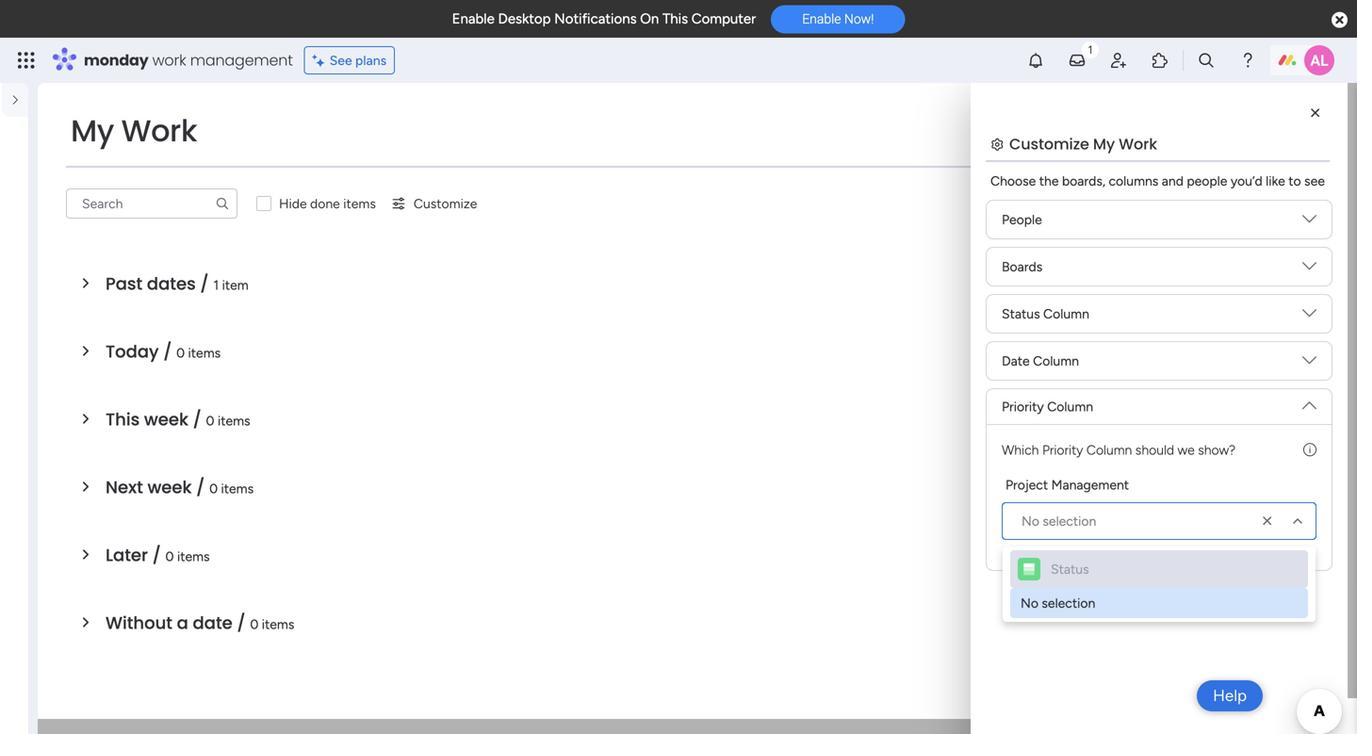 Task type: locate. For each thing, give the bounding box(es) containing it.
1 dapulse dropdown down arrow image from the top
[[1303, 259, 1317, 280]]

date column
[[1002, 353, 1079, 369]]

enable left the now!
[[802, 11, 841, 27]]

0 right 'later'
[[165, 549, 174, 565]]

dapulse dropdown down arrow image for boards
[[1303, 259, 1317, 280]]

1 vertical spatial priority
[[1042, 442, 1083, 458]]

0 vertical spatial dapulse dropdown down arrow image
[[1303, 259, 1317, 280]]

see
[[330, 52, 352, 68]]

0 inside this week / 0 items
[[206, 413, 214, 429]]

customize for customize
[[414, 196, 477, 212]]

0 inside without a date / 0 items
[[250, 616, 259, 632]]

items up next week / 0 items
[[218, 413, 250, 429]]

week
[[144, 408, 188, 432], [147, 476, 192, 500]]

next
[[106, 476, 143, 500]]

main content containing past dates /
[[38, 83, 1357, 734]]

items inside this week / 0 items
[[218, 413, 250, 429]]

1
[[213, 277, 219, 293]]

1 horizontal spatial work
[[1119, 133, 1157, 155]]

/ left 1
[[200, 272, 209, 296]]

project management
[[1006, 477, 1129, 493]]

0 vertical spatial week
[[144, 408, 188, 432]]

boards
[[1002, 259, 1043, 275]]

0
[[176, 345, 185, 361], [206, 413, 214, 429], [209, 481, 218, 497], [165, 549, 174, 565], [250, 616, 259, 632]]

item
[[222, 277, 248, 293]]

this
[[663, 10, 688, 27], [106, 408, 140, 432]]

week right next
[[147, 476, 192, 500]]

this up next
[[106, 408, 140, 432]]

0 vertical spatial no
[[1022, 513, 1040, 529]]

dapulse dropdown down arrow image for priority column
[[1303, 391, 1317, 412]]

priority up the project management
[[1042, 442, 1083, 458]]

status for status
[[1051, 561, 1089, 577]]

see plans button
[[304, 46, 395, 74]]

enable now!
[[802, 11, 874, 27]]

which priority column should we show?
[[1002, 442, 1236, 458]]

status down the boards
[[1002, 306, 1040, 322]]

1 vertical spatial dapulse dropdown down arrow image
[[1303, 391, 1317, 412]]

2 dapulse dropdown down arrow image from the top
[[1303, 391, 1317, 412]]

enable now! button
[[771, 5, 905, 33]]

0 vertical spatial status
[[1002, 306, 1040, 322]]

items right 'later'
[[177, 549, 210, 565]]

dapulse dropdown down arrow image for status
[[1303, 306, 1317, 328]]

items right date
[[262, 616, 294, 632]]

dapulse dropdown down arrow image
[[1303, 259, 1317, 280], [1303, 391, 1317, 412]]

0 horizontal spatial enable
[[452, 10, 495, 27]]

help
[[1213, 686, 1247, 706]]

past dates / 1 item
[[106, 272, 248, 296]]

0 vertical spatial this
[[663, 10, 688, 27]]

dapulse dropdown down arrow image up the v2 info icon
[[1303, 391, 1317, 412]]

notifications image
[[1026, 51, 1045, 70]]

my up 'boards,'
[[1093, 133, 1115, 155]]

1 vertical spatial no selection
[[1021, 595, 1096, 611]]

customize button
[[383, 189, 485, 219]]

0 vertical spatial selection
[[1043, 513, 1097, 529]]

1 vertical spatial dapulse dropdown down arrow image
[[1303, 306, 1317, 328]]

project
[[1006, 477, 1048, 493]]

select product image
[[17, 51, 36, 70]]

0 horizontal spatial this
[[106, 408, 140, 432]]

past
[[106, 272, 143, 296]]

column
[[1043, 306, 1090, 322], [1033, 353, 1079, 369], [1047, 399, 1093, 415], [1087, 442, 1132, 458]]

2 vertical spatial dapulse dropdown down arrow image
[[1303, 353, 1317, 375]]

None search field
[[66, 189, 238, 219]]

date
[[1002, 353, 1030, 369]]

column up date column
[[1043, 306, 1090, 322]]

3 dapulse dropdown down arrow image from the top
[[1303, 353, 1317, 375]]

notifications
[[554, 10, 637, 27]]

0 horizontal spatial status
[[1002, 306, 1040, 322]]

1 horizontal spatial enable
[[802, 11, 841, 27]]

column down date column
[[1047, 399, 1093, 415]]

enable left "desktop"
[[452, 10, 495, 27]]

1 enable from the left
[[452, 10, 495, 27]]

priority up 'which'
[[1002, 399, 1044, 415]]

status down project management heading
[[1051, 561, 1089, 577]]

monday
[[84, 49, 149, 71]]

workspace options image
[[13, 187, 32, 206]]

boards,
[[1062, 173, 1106, 189]]

items
[[343, 196, 376, 212], [188, 345, 221, 361], [218, 413, 250, 429], [221, 481, 254, 497], [177, 549, 210, 565], [262, 616, 294, 632]]

which
[[1002, 442, 1039, 458]]

2 dapulse dropdown down arrow image from the top
[[1303, 306, 1317, 328]]

no selection
[[1022, 513, 1097, 529], [1021, 595, 1096, 611]]

0 right today
[[176, 345, 185, 361]]

0 horizontal spatial customize
[[414, 196, 477, 212]]

no
[[1022, 513, 1040, 529], [1021, 595, 1039, 611]]

items inside without a date / 0 items
[[262, 616, 294, 632]]

dapulse dropdown down arrow image
[[1303, 212, 1317, 233], [1303, 306, 1317, 328], [1303, 353, 1317, 375]]

desktop
[[498, 10, 551, 27]]

this week / 0 items
[[106, 408, 250, 432]]

0 down this week / 0 items
[[209, 481, 218, 497]]

/ down this week / 0 items
[[196, 476, 205, 500]]

items inside later / 0 items
[[177, 549, 210, 565]]

items down this week / 0 items
[[221, 481, 254, 497]]

1 horizontal spatial my
[[1093, 133, 1115, 155]]

items right done
[[343, 196, 376, 212]]

lottie animation element
[[0, 648, 28, 734]]

work down work
[[121, 110, 197, 152]]

0 vertical spatial dapulse dropdown down arrow image
[[1303, 212, 1317, 233]]

lottie animation image
[[0, 648, 28, 734]]

apps image
[[1151, 51, 1170, 70]]

customize inside button
[[414, 196, 477, 212]]

now!
[[844, 11, 874, 27]]

0 up next week / 0 items
[[206, 413, 214, 429]]

0 vertical spatial customize
[[1009, 133, 1089, 155]]

we
[[1178, 442, 1195, 458]]

column for priority column
[[1047, 399, 1093, 415]]

customize my work
[[1009, 133, 1157, 155]]

priority
[[1002, 399, 1044, 415], [1042, 442, 1083, 458]]

/ right date
[[237, 611, 246, 635]]

apple lee image
[[1305, 45, 1335, 75]]

customize
[[1009, 133, 1089, 155], [414, 196, 477, 212]]

2 enable from the left
[[802, 11, 841, 27]]

priority column
[[1002, 399, 1093, 415]]

main content
[[38, 83, 1357, 734]]

1 horizontal spatial status
[[1051, 561, 1089, 577]]

week down today / 0 items
[[144, 408, 188, 432]]

1 vertical spatial this
[[106, 408, 140, 432]]

items down 1
[[188, 345, 221, 361]]

1 vertical spatial status
[[1051, 561, 1089, 577]]

status inside main content
[[1002, 306, 1040, 322]]

help button
[[1197, 681, 1263, 712]]

1 vertical spatial customize
[[414, 196, 477, 212]]

status
[[1002, 306, 1040, 322], [1051, 561, 1089, 577]]

selection
[[1043, 513, 1097, 529], [1042, 595, 1096, 611]]

work
[[121, 110, 197, 152], [1119, 133, 1157, 155]]

0 inside later / 0 items
[[165, 549, 174, 565]]

computer
[[692, 10, 756, 27]]

enable
[[452, 10, 495, 27], [802, 11, 841, 27]]

0 vertical spatial priority
[[1002, 399, 1044, 415]]

work up columns
[[1119, 133, 1157, 155]]

/
[[200, 272, 209, 296], [163, 340, 172, 364], [193, 408, 202, 432], [196, 476, 205, 500], [152, 543, 161, 567], [237, 611, 246, 635]]

dates
[[147, 272, 196, 296]]

hide done items
[[279, 196, 376, 212]]

0 right date
[[250, 616, 259, 632]]

0 inside next week / 0 items
[[209, 481, 218, 497]]

0 vertical spatial no selection
[[1022, 513, 1097, 529]]

enable inside button
[[802, 11, 841, 27]]

1 horizontal spatial customize
[[1009, 133, 1089, 155]]

selection inside project management group
[[1043, 513, 1097, 529]]

1 vertical spatial week
[[147, 476, 192, 500]]

column right "date"
[[1033, 353, 1079, 369]]

my down monday
[[71, 110, 114, 152]]

and
[[1162, 173, 1184, 189]]

you'd
[[1231, 173, 1263, 189]]

my
[[71, 110, 114, 152], [1093, 133, 1115, 155]]

this right on
[[663, 10, 688, 27]]

week for this
[[144, 408, 188, 432]]

dapulse dropdown down arrow image down see
[[1303, 259, 1317, 280]]



Task type: vqa. For each thing, say whether or not it's contained in the screenshot.
'search box'
yes



Task type: describe. For each thing, give the bounding box(es) containing it.
without
[[106, 611, 172, 635]]

without a date / 0 items
[[106, 611, 294, 635]]

date
[[193, 611, 233, 635]]

project management group
[[1002, 475, 1317, 540]]

done
[[310, 196, 340, 212]]

columns
[[1109, 173, 1159, 189]]

hide
[[279, 196, 307, 212]]

later / 0 items
[[106, 543, 210, 567]]

/ right today
[[163, 340, 172, 364]]

1 vertical spatial no
[[1021, 595, 1039, 611]]

people
[[1187, 173, 1228, 189]]

a
[[177, 611, 188, 635]]

enable for enable now!
[[802, 11, 841, 27]]

1 horizontal spatial this
[[663, 10, 688, 27]]

dapulse dropdown down arrow image for date
[[1303, 353, 1317, 375]]

my work
[[71, 110, 197, 152]]

today
[[106, 340, 159, 364]]

1 image
[[1082, 39, 1099, 60]]

later
[[106, 543, 148, 567]]

invite members image
[[1109, 51, 1128, 70]]

search everything image
[[1197, 51, 1216, 70]]

items inside today / 0 items
[[188, 345, 221, 361]]

monday work management
[[84, 49, 293, 71]]

items inside next week / 0 items
[[221, 481, 254, 497]]

column for date column
[[1033, 353, 1079, 369]]

no inside project management group
[[1022, 513, 1040, 529]]

like
[[1266, 173, 1285, 189]]

column up management
[[1087, 442, 1132, 458]]

management
[[190, 49, 293, 71]]

0 horizontal spatial my
[[71, 110, 114, 152]]

v2 info image
[[1304, 440, 1317, 460]]

Filter dashboard by text search field
[[66, 189, 238, 219]]

today / 0 items
[[106, 340, 221, 364]]

choose
[[991, 173, 1036, 189]]

status column
[[1002, 306, 1090, 322]]

0 inside today / 0 items
[[176, 345, 185, 361]]

people
[[1002, 212, 1042, 228]]

choose the boards, columns and people you'd like to see
[[991, 173, 1325, 189]]

1 vertical spatial selection
[[1042, 595, 1096, 611]]

dapulse close image
[[1332, 11, 1348, 30]]

0 horizontal spatial work
[[121, 110, 197, 152]]

1 dapulse dropdown down arrow image from the top
[[1303, 212, 1317, 233]]

to
[[1289, 173, 1301, 189]]

work
[[152, 49, 186, 71]]

see plans
[[330, 52, 387, 68]]

management
[[1052, 477, 1129, 493]]

inbox image
[[1068, 51, 1087, 70]]

on
[[640, 10, 659, 27]]

enable for enable desktop notifications on this computer
[[452, 10, 495, 27]]

should
[[1136, 442, 1174, 458]]

no selection inside project management group
[[1022, 513, 1097, 529]]

show?
[[1198, 442, 1236, 458]]

next week / 0 items
[[106, 476, 254, 500]]

search image
[[215, 196, 230, 211]]

status for status column
[[1002, 306, 1040, 322]]

/ right 'later'
[[152, 543, 161, 567]]

see
[[1305, 173, 1325, 189]]

column for status column
[[1043, 306, 1090, 322]]

help image
[[1239, 51, 1257, 70]]

week for next
[[147, 476, 192, 500]]

my inside main content
[[1093, 133, 1115, 155]]

plans
[[355, 52, 387, 68]]

project management heading
[[1006, 475, 1129, 495]]

enable desktop notifications on this computer
[[452, 10, 756, 27]]

customize for customize my work
[[1009, 133, 1089, 155]]

the
[[1039, 173, 1059, 189]]

/ up next week / 0 items
[[193, 408, 202, 432]]



